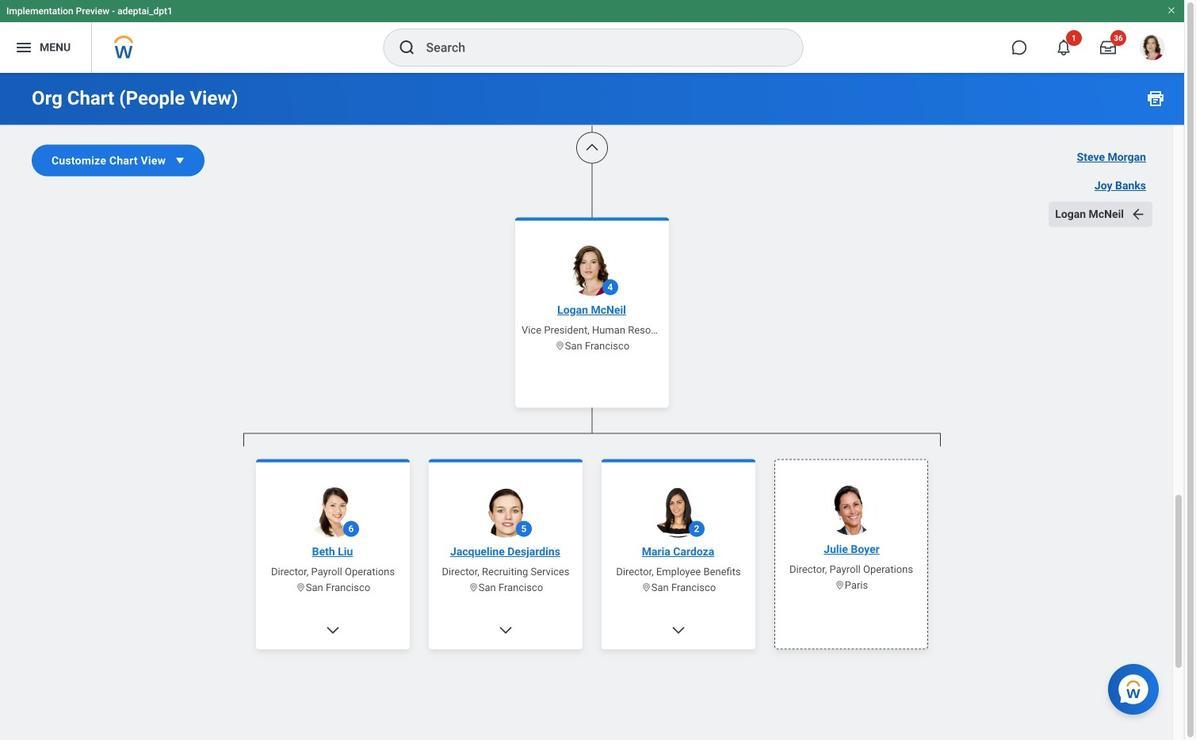 Task type: describe. For each thing, give the bounding box(es) containing it.
chevron down image
[[325, 623, 341, 639]]

caret down image
[[172, 153, 188, 168]]

chevron up image
[[584, 140, 600, 156]]

arrow left image
[[1131, 207, 1146, 222]]

inbox large image
[[1100, 40, 1116, 55]]

1 chevron down image from the left
[[498, 623, 514, 639]]

justify image
[[14, 38, 33, 57]]

location image for second chevron down icon from right
[[468, 583, 479, 593]]

print org chart image
[[1146, 89, 1165, 108]]



Task type: vqa. For each thing, say whether or not it's contained in the screenshot.
caret down image on the left of the page
yes



Task type: locate. For each thing, give the bounding box(es) containing it.
profile logan mcneil image
[[1140, 35, 1165, 63]]

banner
[[0, 0, 1184, 73]]

1 horizontal spatial chevron down image
[[671, 623, 687, 639]]

location image for chevron down image
[[296, 583, 306, 593]]

0 horizontal spatial chevron down image
[[498, 623, 514, 639]]

notifications large image
[[1056, 40, 1072, 55]]

location image for second chevron down icon from the left
[[641, 583, 652, 593]]

Search Workday  search field
[[426, 30, 770, 65]]

chevron down image
[[498, 623, 514, 639], [671, 623, 687, 639]]

logan mcneil, logan mcneil, 4 direct reports element
[[243, 447, 941, 740]]

close environment banner image
[[1167, 6, 1177, 15]]

main content
[[0, 0, 1184, 740]]

location image
[[555, 341, 565, 351]]

2 chevron down image from the left
[[671, 623, 687, 639]]

location image
[[835, 580, 845, 591], [296, 583, 306, 593], [468, 583, 479, 593], [641, 583, 652, 593]]

search image
[[398, 38, 417, 57]]



